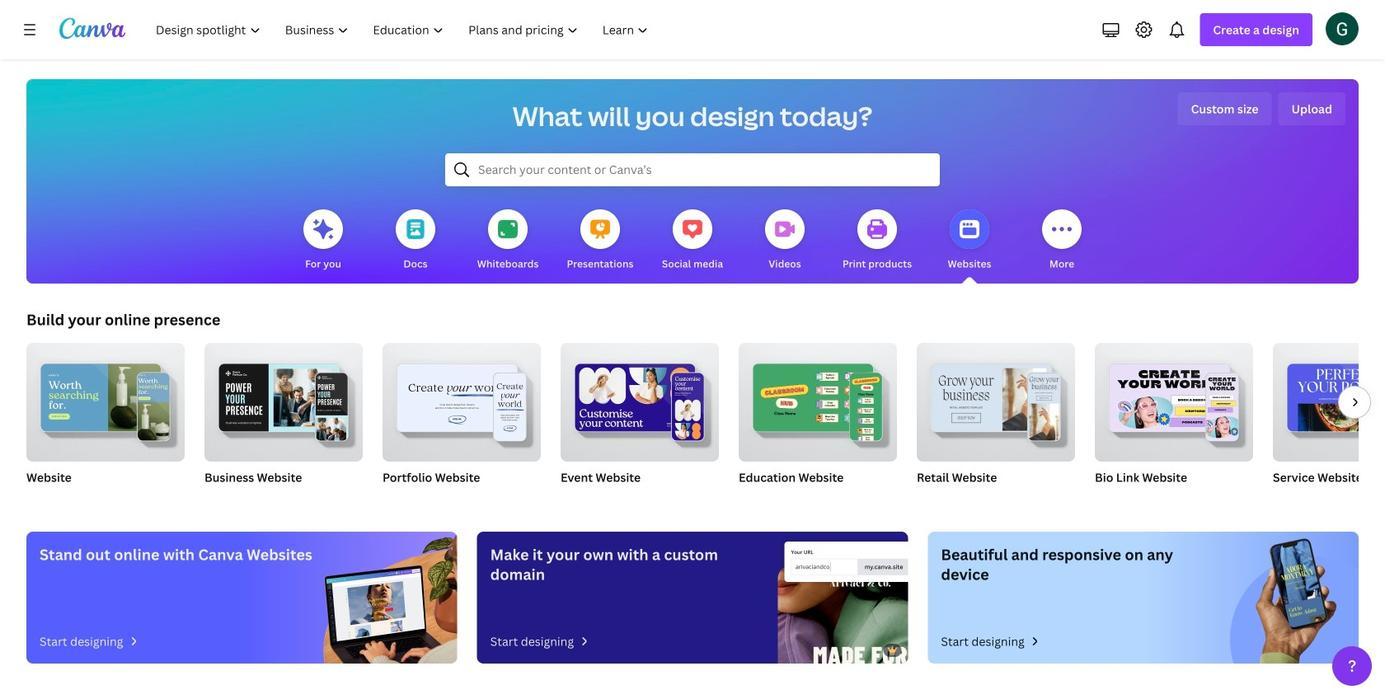 Task type: locate. For each thing, give the bounding box(es) containing it.
Search search field
[[478, 154, 907, 186]]

None search field
[[445, 153, 940, 186]]

group
[[26, 337, 185, 506], [26, 337, 185, 462], [205, 337, 363, 506], [205, 337, 363, 462], [383, 337, 541, 506], [383, 337, 541, 462], [561, 337, 719, 506], [561, 337, 719, 462], [739, 337, 897, 506], [739, 337, 897, 462], [917, 343, 1076, 506], [917, 343, 1076, 462], [1095, 343, 1254, 506], [1274, 343, 1386, 506]]

greg robinson image
[[1326, 12, 1359, 45]]



Task type: describe. For each thing, give the bounding box(es) containing it.
top level navigation element
[[145, 13, 663, 46]]



Task type: vqa. For each thing, say whether or not it's contained in the screenshot.
"choose files"
no



